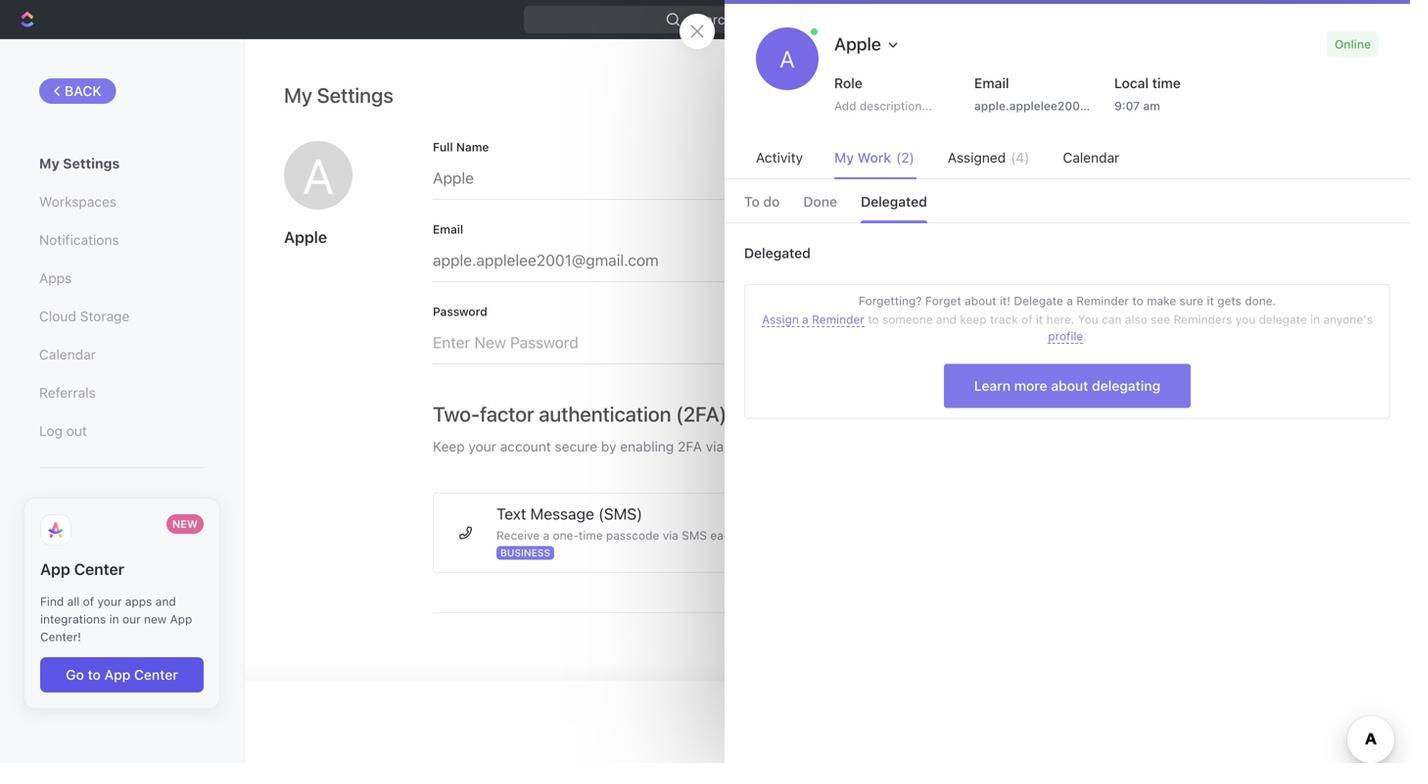 Task type: vqa. For each thing, say whether or not it's contained in the screenshot.
row
no



Task type: describe. For each thing, give the bounding box(es) containing it.
local time 9:07 am
[[1115, 75, 1181, 113]]

learn more about delegating
[[974, 378, 1161, 394]]

reminders
[[1174, 312, 1233, 326]]

0 vertical spatial your
[[469, 438, 497, 454]]

out
[[66, 423, 87, 439]]

0 horizontal spatial app
[[40, 560, 70, 579]]

my settings link
[[39, 147, 205, 180]]

passcode inside text message (sms) receive a one-time passcode via sms each time you log in. business
[[606, 528, 660, 542]]

you
[[1078, 312, 1099, 326]]

add description... button
[[827, 94, 956, 118]]

0 horizontal spatial my
[[39, 155, 60, 172]]

0 vertical spatial one-
[[895, 438, 925, 454]]

see
[[1151, 312, 1171, 326]]

secure
[[555, 438, 598, 454]]

go
[[66, 667, 84, 683]]

and inside find all of your apps and integrations in our new app center!
[[155, 595, 176, 608]]

your color theme
[[433, 679, 589, 704]]

time inside local time 9:07 am
[[1153, 75, 1181, 91]]

make
[[1147, 294, 1177, 308]]

forget
[[926, 294, 962, 308]]

Enter Email text field
[[433, 235, 1371, 281]]

full name
[[433, 140, 489, 154]]

workspaces link
[[39, 185, 205, 219]]

a inside text message (sms) receive a one-time passcode via sms each time you log in. business
[[543, 528, 550, 542]]

time right temporary
[[925, 438, 952, 454]]

cloud storage
[[39, 308, 130, 324]]

tab list containing to do
[[725, 179, 1411, 222]]

done.
[[1245, 294, 1276, 308]]

assigned
[[948, 149, 1006, 166]]

can
[[1102, 312, 1122, 326]]

1 horizontal spatial calendar
[[1063, 149, 1120, 166]]

email apple.applelee2001@gmail.com
[[975, 75, 1155, 113]]

your
[[433, 679, 475, 704]]

delegating
[[1092, 378, 1161, 394]]

full
[[433, 140, 453, 154]]

done
[[804, 193, 837, 210]]

assigned (4)
[[948, 149, 1030, 166]]

available on business plans or higher element
[[497, 546, 554, 560]]

about for more
[[1051, 378, 1089, 394]]

business
[[501, 547, 551, 558]]

0 vertical spatial my settings
[[284, 83, 394, 107]]

you inside the forgetting? forget about it! delegate a reminder to make sure it gets done. assign a reminder to someone and keep track of it here. you can also see reminders you delegate in anyone's profile .
[[1236, 312, 1256, 326]]

all
[[67, 595, 80, 608]]

of inside the forgetting? forget about it! delegate a reminder to make sure it gets done. assign a reminder to someone and keep track of it here. you can also see reminders you delegate in anyone's profile .
[[1022, 312, 1033, 326]]

save changes button
[[1197, 700, 1371, 743]]

or
[[760, 438, 773, 454]]

role add description...
[[835, 75, 933, 113]]

0 horizontal spatial apple
[[284, 228, 327, 246]]

activity
[[756, 149, 803, 166]]

via inside text message (sms) receive a one-time passcode via sms each time you log in. business
[[663, 528, 679, 542]]

in.
[[812, 528, 825, 542]]

find
[[40, 595, 64, 608]]

in inside find all of your apps and integrations in our new app center!
[[109, 612, 119, 626]]

add
[[835, 99, 857, 113]]

password
[[433, 305, 488, 318]]

9:07
[[1115, 99, 1140, 113]]

storage
[[80, 308, 130, 324]]

apps
[[125, 595, 152, 608]]

by
[[601, 438, 617, 454]]

profile
[[1048, 329, 1084, 343]]

Enter Username text field
[[433, 153, 1371, 199]]

someone
[[883, 312, 933, 326]]

am
[[1143, 99, 1161, 113]]

1 horizontal spatial my
[[284, 83, 312, 107]]

referrals
[[39, 385, 96, 401]]

to
[[744, 193, 760, 210]]

changes
[[1271, 711, 1341, 732]]

new
[[172, 518, 198, 531]]

to do button
[[744, 181, 780, 222]]

app center
[[40, 560, 124, 579]]

center!
[[40, 630, 81, 644]]

save changes
[[1227, 711, 1341, 732]]

email for email
[[433, 222, 463, 236]]

anyone's
[[1324, 312, 1373, 326]]

log
[[39, 423, 63, 439]]

my settings inside my settings link
[[39, 155, 120, 172]]

1 horizontal spatial passcode
[[956, 438, 1017, 454]]

1 horizontal spatial apple
[[835, 33, 881, 54]]

temporary
[[826, 438, 891, 454]]

role
[[835, 75, 863, 91]]

local
[[1115, 75, 1149, 91]]

app inside button
[[104, 667, 131, 683]]

profile link
[[1048, 329, 1084, 344]]

keep
[[960, 312, 987, 326]]

log out
[[39, 423, 87, 439]]

assign a reminder link
[[762, 312, 865, 327]]

notifications link
[[39, 224, 205, 257]]

save
[[1227, 711, 1267, 732]]

an
[[1103, 438, 1118, 454]]

delegate
[[1259, 312, 1307, 326]]

apps
[[39, 270, 72, 286]]

0 vertical spatial it
[[1207, 294, 1214, 308]]

it!
[[1000, 294, 1011, 308]]

0 vertical spatial reminder
[[1077, 294, 1129, 308]]

you inside text message (sms) receive a one-time passcode via sms each time you log in. business
[[768, 528, 788, 542]]

email for email apple.applelee2001@gmail.com
[[975, 75, 1009, 91]]



Task type: locate. For each thing, give the bounding box(es) containing it.
here.
[[1047, 312, 1075, 326]]

1 vertical spatial in
[[109, 612, 119, 626]]

1 horizontal spatial center
[[134, 667, 178, 683]]

to do
[[744, 193, 780, 210]]

app inside find all of your apps and integrations in our new app center!
[[170, 612, 192, 626]]

authenticator
[[1122, 438, 1206, 454]]

1 vertical spatial settings
[[63, 155, 120, 172]]

1 horizontal spatial my settings
[[284, 83, 394, 107]]

do
[[763, 193, 780, 210]]

text message (sms) receive a one-time passcode via sms each time you log in. business
[[497, 504, 825, 558]]

you left log
[[768, 528, 788, 542]]

it right sure
[[1207, 294, 1214, 308]]

one- down message
[[553, 528, 579, 542]]

passcode down (sms) in the left bottom of the page
[[606, 528, 660, 542]]

0 horizontal spatial to
[[88, 667, 101, 683]]

1 vertical spatial calendar
[[39, 346, 96, 363]]

0 vertical spatial in
[[1311, 312, 1320, 326]]

0 vertical spatial passcode
[[956, 438, 1017, 454]]

passcode
[[956, 438, 1017, 454], [606, 528, 660, 542]]

log out link
[[39, 415, 205, 448]]

1 vertical spatial of
[[83, 595, 94, 608]]

and up new
[[155, 595, 176, 608]]

0 vertical spatial via
[[706, 438, 724, 454]]

theme
[[530, 679, 589, 704]]

search...
[[689, 11, 745, 27]]

in right delegate
[[1311, 312, 1320, 326]]

online
[[1335, 37, 1371, 51]]

1 vertical spatial reminder
[[812, 312, 865, 326]]

0 horizontal spatial and
[[155, 595, 176, 608]]

Enter New Password field
[[433, 317, 1371, 363]]

in inside the forgetting? forget about it! delegate a reminder to make sure it gets done. assign a reminder to someone and keep track of it here. you can also see reminders you delegate in anyone's profile .
[[1311, 312, 1320, 326]]

cloud storage link
[[39, 300, 205, 333]]

0 horizontal spatial it
[[1036, 312, 1043, 326]]

to
[[1133, 294, 1144, 308], [868, 312, 879, 326], [88, 667, 101, 683]]

your left apps
[[97, 595, 122, 608]]

tab list
[[725, 179, 1411, 222]]

calendar up "referrals"
[[39, 346, 96, 363]]

0 vertical spatial a
[[780, 45, 795, 72]]

0 horizontal spatial your
[[97, 595, 122, 608]]

0 horizontal spatial one-
[[553, 528, 579, 542]]

via left 'each'
[[663, 528, 679, 542]]

about right more
[[1051, 378, 1089, 394]]

go to app center
[[66, 667, 178, 683]]

1 vertical spatial your
[[97, 595, 122, 608]]

1 vertical spatial and
[[155, 595, 176, 608]]

0 vertical spatial you
[[1236, 312, 1256, 326]]

reminder up can
[[1077, 294, 1129, 308]]

center inside button
[[134, 667, 178, 683]]

and down forget
[[936, 312, 957, 326]]

my work (2)
[[835, 149, 915, 166]]

1 horizontal spatial via
[[706, 438, 724, 454]]

1 horizontal spatial email
[[975, 75, 1009, 91]]

1 vertical spatial center
[[134, 667, 178, 683]]

find all of your apps and integrations in our new app center!
[[40, 595, 192, 644]]

it
[[1207, 294, 1214, 308], [1036, 312, 1043, 326]]

1 horizontal spatial about
[[1051, 378, 1089, 394]]

go to app center button
[[40, 657, 204, 692]]

0 horizontal spatial sms
[[682, 528, 707, 542]]

1 horizontal spatial you
[[1236, 312, 1256, 326]]

from
[[1070, 438, 1099, 454]]

a
[[780, 45, 795, 72], [303, 146, 334, 204]]

your inside find all of your apps and integrations in our new app center!
[[97, 595, 122, 608]]

app up find
[[40, 560, 70, 579]]

0 vertical spatial app
[[40, 560, 70, 579]]

reminder down forgetting?
[[812, 312, 865, 326]]

using
[[777, 438, 811, 454]]

0 vertical spatial email
[[975, 75, 1009, 91]]

0 horizontal spatial settings
[[63, 155, 120, 172]]

1 vertical spatial email
[[433, 222, 463, 236]]

in left our
[[109, 612, 119, 626]]

0 horizontal spatial you
[[768, 528, 788, 542]]

1 horizontal spatial one-
[[895, 438, 925, 454]]

2 horizontal spatial to
[[1133, 294, 1144, 308]]

1 horizontal spatial your
[[469, 438, 497, 454]]

keep
[[433, 438, 465, 454]]

back link
[[39, 78, 116, 104]]

1 horizontal spatial app
[[104, 667, 131, 683]]

a right assign at the right top
[[802, 312, 809, 326]]

1 vertical spatial you
[[768, 528, 788, 542]]

notifications
[[39, 232, 119, 248]]

back
[[65, 83, 102, 99]]

1 horizontal spatial a
[[780, 45, 795, 72]]

0 horizontal spatial via
[[663, 528, 679, 542]]

0 vertical spatial sms
[[728, 438, 757, 454]]

1 vertical spatial delegated
[[744, 245, 811, 261]]

receive
[[497, 528, 540, 542]]

settings
[[317, 83, 394, 107], [63, 155, 120, 172]]

(2fa)
[[676, 402, 727, 426]]

to down forgetting?
[[868, 312, 879, 326]]

apple
[[835, 33, 881, 54], [284, 228, 327, 246]]

keep your account secure by enabling 2fa via sms or using a temporary one-time passcode (totp) from an authenticator app.
[[433, 438, 1238, 454]]

email
[[975, 75, 1009, 91], [433, 222, 463, 236]]

enabling
[[620, 438, 674, 454]]

0 horizontal spatial in
[[109, 612, 119, 626]]

2 vertical spatial to
[[88, 667, 101, 683]]

log
[[791, 528, 808, 542]]

one- right temporary
[[895, 438, 925, 454]]

1 vertical spatial sms
[[682, 528, 707, 542]]

about for forget
[[965, 294, 997, 308]]

also
[[1125, 312, 1148, 326]]

more
[[1014, 378, 1048, 394]]

it down delegate at the top of page
[[1036, 312, 1043, 326]]

1 vertical spatial to
[[868, 312, 879, 326]]

0 vertical spatial settings
[[317, 83, 394, 107]]

a right using
[[815, 438, 822, 454]]

you down done.
[[1236, 312, 1256, 326]]

center up all
[[74, 560, 124, 579]]

learn more about delegating link
[[944, 364, 1191, 408]]

1 horizontal spatial to
[[868, 312, 879, 326]]

two-factor authentication (2fa)
[[433, 402, 727, 426]]

apple button
[[827, 27, 909, 61], [827, 27, 909, 61]]

delegated button
[[861, 181, 927, 222]]

sms left or
[[728, 438, 757, 454]]

of inside find all of your apps and integrations in our new app center!
[[83, 595, 94, 608]]

sms inside text message (sms) receive a one-time passcode via sms each time you log in. business
[[682, 528, 707, 542]]

integrations
[[40, 612, 106, 626]]

you
[[1236, 312, 1256, 326], [768, 528, 788, 542]]

to up also
[[1133, 294, 1144, 308]]

time up am
[[1153, 75, 1181, 91]]

0 vertical spatial center
[[74, 560, 124, 579]]

text
[[497, 504, 526, 523]]

1 vertical spatial a
[[303, 146, 334, 204]]

0 vertical spatial about
[[965, 294, 997, 308]]

(sms)
[[598, 504, 643, 523]]

email down full
[[433, 222, 463, 236]]

0 horizontal spatial center
[[74, 560, 124, 579]]

referrals link
[[39, 376, 205, 410]]

2 horizontal spatial app
[[170, 612, 192, 626]]

0 horizontal spatial passcode
[[606, 528, 660, 542]]

about
[[965, 294, 997, 308], [1051, 378, 1089, 394]]

via right 2fa
[[706, 438, 724, 454]]

1 horizontal spatial sms
[[728, 438, 757, 454]]

1 horizontal spatial in
[[1311, 312, 1320, 326]]

1 horizontal spatial it
[[1207, 294, 1214, 308]]

app right new
[[170, 612, 192, 626]]

time down message
[[579, 528, 603, 542]]

1 vertical spatial via
[[663, 528, 679, 542]]

0 horizontal spatial about
[[965, 294, 997, 308]]

about inside the forgetting? forget about it! delegate a reminder to make sure it gets done. assign a reminder to someone and keep track of it here. you can also see reminders you delegate in anyone's profile .
[[965, 294, 997, 308]]

about up keep
[[965, 294, 997, 308]]

our
[[122, 612, 141, 626]]

passcode left (totp)
[[956, 438, 1017, 454]]

learn
[[974, 378, 1011, 394]]

0 horizontal spatial reminder
[[812, 312, 865, 326]]

cloud
[[39, 308, 76, 324]]

calendar down apple.applelee2001@gmail.com
[[1063, 149, 1120, 166]]

1 vertical spatial passcode
[[606, 528, 660, 542]]

app.
[[1210, 438, 1238, 454]]

description...
[[860, 99, 933, 113]]

0 horizontal spatial email
[[433, 222, 463, 236]]

email inside email apple.applelee2001@gmail.com
[[975, 75, 1009, 91]]

to inside button
[[88, 667, 101, 683]]

email up assigned (4)
[[975, 75, 1009, 91]]

center down new
[[134, 667, 178, 683]]

0 vertical spatial calendar
[[1063, 149, 1120, 166]]

1 vertical spatial one-
[[553, 528, 579, 542]]

time right 'each'
[[740, 528, 765, 542]]

0 horizontal spatial delegated
[[744, 245, 811, 261]]

0 vertical spatial and
[[936, 312, 957, 326]]

one- inside text message (sms) receive a one-time passcode via sms each time you log in. business
[[553, 528, 579, 542]]

and inside the forgetting? forget about it! delegate a reminder to make sure it gets done. assign a reminder to someone and keep track of it here. you can also see reminders you delegate in anyone's profile .
[[936, 312, 957, 326]]

two-
[[433, 402, 480, 426]]

delegated down (2)
[[861, 193, 927, 210]]

2 vertical spatial app
[[104, 667, 131, 683]]

1 vertical spatial about
[[1051, 378, 1089, 394]]

0 horizontal spatial of
[[83, 595, 94, 608]]

(totp)
[[1021, 438, 1066, 454]]

calendar link
[[39, 338, 205, 371]]

of right all
[[83, 595, 94, 608]]

each
[[710, 528, 737, 542]]

message
[[530, 504, 594, 523]]

sure
[[1180, 294, 1204, 308]]

your right the keep
[[469, 438, 497, 454]]

apple.applelee2001@gmail.com
[[975, 99, 1155, 113]]

1 horizontal spatial of
[[1022, 312, 1033, 326]]

delegated down do
[[744, 245, 811, 261]]

1 vertical spatial app
[[170, 612, 192, 626]]

authentication
[[539, 402, 671, 426]]

app right go
[[104, 667, 131, 683]]

and
[[936, 312, 957, 326], [155, 595, 176, 608]]

of
[[1022, 312, 1033, 326], [83, 595, 94, 608]]

delegated inside tab list
[[861, 193, 927, 210]]

1 vertical spatial apple
[[284, 228, 327, 246]]

your
[[469, 438, 497, 454], [97, 595, 122, 608]]

1 vertical spatial my settings
[[39, 155, 120, 172]]

track
[[990, 312, 1018, 326]]

work
[[858, 149, 891, 166]]

a
[[1067, 294, 1073, 308], [802, 312, 809, 326], [815, 438, 822, 454], [543, 528, 550, 542]]

1 horizontal spatial delegated
[[861, 193, 927, 210]]

color
[[479, 679, 526, 704]]

0 horizontal spatial my settings
[[39, 155, 120, 172]]

apps link
[[39, 262, 205, 295]]

0 vertical spatial delegated
[[861, 193, 927, 210]]

0 horizontal spatial a
[[303, 146, 334, 204]]

0 vertical spatial of
[[1022, 312, 1033, 326]]

1 vertical spatial it
[[1036, 312, 1043, 326]]

(2)
[[896, 149, 915, 166]]

1 horizontal spatial settings
[[317, 83, 394, 107]]

1 horizontal spatial reminder
[[1077, 294, 1129, 308]]

of down delegate at the top of page
[[1022, 312, 1033, 326]]

sms left 'each'
[[682, 528, 707, 542]]

new
[[144, 612, 167, 626]]

search... button
[[524, 6, 887, 33]]

(4)
[[1011, 149, 1030, 166]]

2 horizontal spatial my
[[835, 149, 854, 166]]

center
[[74, 560, 124, 579], [134, 667, 178, 683]]

account
[[500, 438, 551, 454]]

1 horizontal spatial and
[[936, 312, 957, 326]]

a up here.
[[1067, 294, 1073, 308]]

to right go
[[88, 667, 101, 683]]

0 horizontal spatial calendar
[[39, 346, 96, 363]]

0 vertical spatial to
[[1133, 294, 1144, 308]]

in
[[1311, 312, 1320, 326], [109, 612, 119, 626]]

0 vertical spatial apple
[[835, 33, 881, 54]]

a down message
[[543, 528, 550, 542]]



